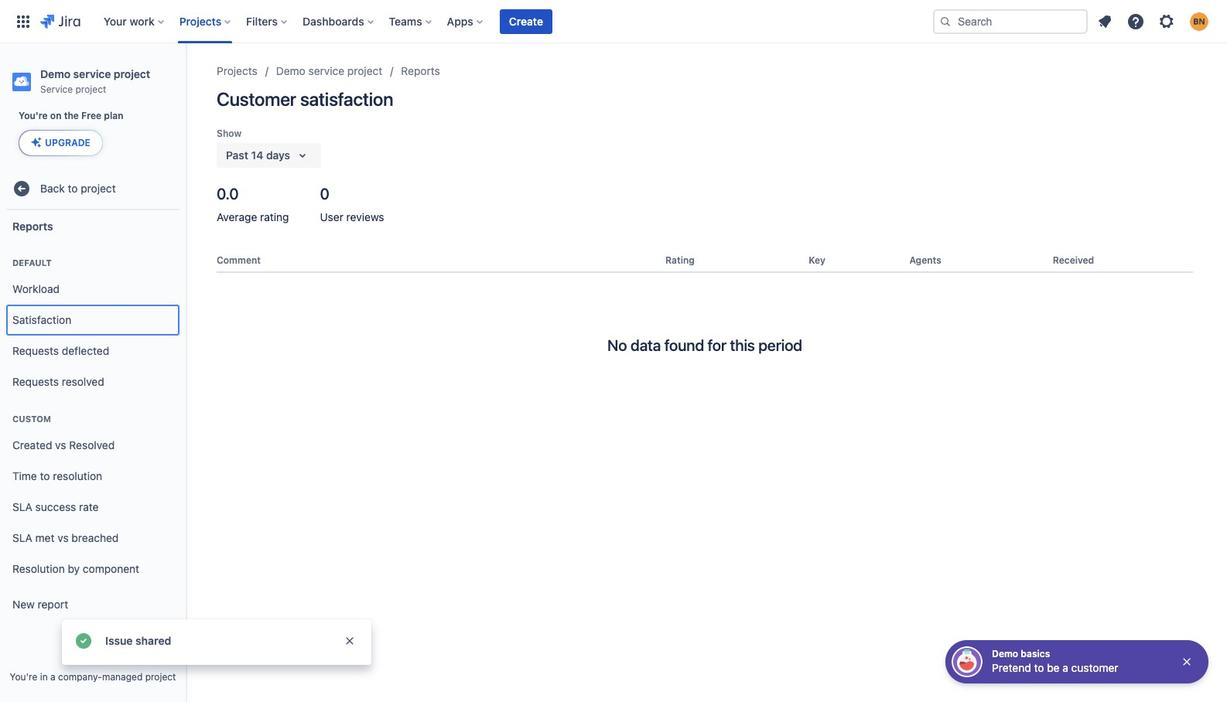 Task type: describe. For each thing, give the bounding box(es) containing it.
sla met vs breached link
[[6, 523, 180, 554]]

plan
[[104, 110, 124, 122]]

satisfaction
[[12, 313, 71, 326]]

resolution
[[53, 470, 102, 483]]

no data found for this period
[[608, 337, 803, 355]]

new report
[[12, 598, 68, 611]]

on
[[50, 110, 62, 122]]

show
[[217, 128, 242, 139]]

sla for sla met vs breached
[[12, 532, 32, 545]]

user
[[320, 211, 344, 224]]

for
[[708, 337, 727, 355]]

this
[[730, 337, 755, 355]]

banner containing your work
[[0, 0, 1228, 43]]

you're on the free plan
[[19, 110, 124, 122]]

your work button
[[99, 9, 170, 34]]

breached
[[72, 532, 119, 545]]

comment
[[217, 255, 261, 266]]

satisfaction link
[[6, 305, 180, 336]]

close image
[[1181, 656, 1194, 669]]

dismiss image
[[344, 636, 356, 648]]

back to project
[[40, 182, 116, 195]]

projects link
[[217, 62, 258, 81]]

demo for demo service project
[[276, 64, 306, 77]]

your profile and settings image
[[1191, 12, 1209, 31]]

issue
[[105, 635, 133, 648]]

rating
[[260, 211, 289, 224]]

service for demo service project service project
[[73, 67, 111, 81]]

received
[[1053, 255, 1095, 266]]

rating
[[666, 255, 695, 266]]

service
[[40, 84, 73, 95]]

satisfaction
[[300, 88, 394, 110]]

project for demo service project service project
[[114, 67, 150, 81]]

past
[[226, 149, 248, 162]]

demo for demo basics pretend to be a customer
[[992, 649, 1019, 660]]

0.0
[[217, 185, 239, 203]]

back to project link
[[6, 173, 180, 204]]

created
[[12, 439, 52, 452]]

0 user reviews
[[320, 185, 384, 224]]

pretend
[[992, 662, 1032, 675]]

demo service project service project
[[40, 67, 150, 95]]

resolved
[[62, 375, 104, 388]]

success
[[35, 501, 76, 514]]

workload link
[[6, 274, 180, 305]]

success image
[[74, 633, 93, 651]]

requests resolved
[[12, 375, 104, 388]]

resolved
[[69, 439, 115, 452]]

customer satisfaction
[[217, 88, 394, 110]]

agents
[[910, 255, 942, 266]]

issue shared
[[105, 635, 171, 648]]

requests deflected
[[12, 344, 109, 357]]

customer
[[1072, 662, 1119, 675]]

create button
[[500, 9, 553, 34]]

time
[[12, 470, 37, 483]]

notifications image
[[1096, 12, 1115, 31]]

back
[[40, 182, 65, 195]]

project for back to project
[[81, 182, 116, 195]]

days
[[266, 149, 290, 162]]

dashboards
[[303, 14, 364, 27]]

customer
[[217, 88, 296, 110]]

a inside the demo basics pretend to be a customer
[[1063, 662, 1069, 675]]

teams button
[[384, 9, 438, 34]]

default group
[[6, 242, 180, 403]]

requests for requests deflected
[[12, 344, 59, 357]]

search image
[[940, 15, 952, 27]]

projects button
[[175, 9, 237, 34]]

sla for sla success rate
[[12, 501, 32, 514]]

demo service project
[[276, 64, 383, 77]]

upgrade button
[[19, 131, 102, 156]]

to for time
[[40, 470, 50, 483]]

sla success rate link
[[6, 492, 180, 523]]

0 horizontal spatial a
[[50, 672, 55, 684]]

managed
[[102, 672, 143, 684]]

past 14 days button
[[217, 143, 321, 168]]

average
[[217, 211, 257, 224]]

demo for demo service project service project
[[40, 67, 71, 81]]

teams
[[389, 14, 422, 27]]

settings image
[[1158, 12, 1177, 31]]



Task type: vqa. For each thing, say whether or not it's contained in the screenshot.
checked icon within Pretend to be a customer DROPDOWN BUTTON
no



Task type: locate. For each thing, give the bounding box(es) containing it.
reports link
[[401, 62, 440, 81]]

0.0 average rating
[[217, 185, 289, 224]]

service inside demo service project service project
[[73, 67, 111, 81]]

1 vertical spatial requests
[[12, 375, 59, 388]]

demo basics pretend to be a customer
[[992, 649, 1119, 675]]

help image
[[1127, 12, 1146, 31]]

projects for 'projects' link
[[217, 64, 258, 77]]

rate
[[79, 501, 99, 514]]

you're left in
[[10, 672, 37, 684]]

requests up custom
[[12, 375, 59, 388]]

created vs resolved
[[12, 439, 115, 452]]

a right in
[[50, 672, 55, 684]]

service
[[309, 64, 345, 77], [73, 67, 111, 81]]

company-
[[58, 672, 102, 684]]

1 horizontal spatial a
[[1063, 662, 1069, 675]]

project up the satisfaction
[[348, 64, 383, 77]]

reviews
[[347, 211, 384, 224]]

deflected
[[62, 344, 109, 357]]

1 vertical spatial projects
[[217, 64, 258, 77]]

1 vertical spatial you're
[[10, 672, 37, 684]]

2 vertical spatial to
[[1035, 662, 1045, 675]]

1 requests from the top
[[12, 344, 59, 357]]

service up the satisfaction
[[309, 64, 345, 77]]

your work
[[104, 14, 155, 27]]

14
[[251, 149, 263, 162]]

vs right created
[[55, 439, 66, 452]]

0 vertical spatial sla
[[12, 501, 32, 514]]

requests
[[12, 344, 59, 357], [12, 375, 59, 388]]

key
[[809, 255, 826, 266]]

dashboards button
[[298, 9, 380, 34]]

filters
[[246, 14, 278, 27]]

data
[[631, 337, 661, 355]]

free
[[81, 110, 102, 122]]

to inside the demo basics pretend to be a customer
[[1035, 662, 1045, 675]]

you're for you're in a company-managed project
[[10, 672, 37, 684]]

you're for you're on the free plan
[[19, 110, 48, 122]]

shared
[[136, 635, 171, 648]]

Search field
[[934, 9, 1088, 34]]

projects up customer
[[217, 64, 258, 77]]

resolution by component link
[[6, 554, 180, 585]]

sla met vs breached
[[12, 532, 119, 545]]

0 vertical spatial projects
[[179, 14, 222, 27]]

demo inside demo service project service project
[[40, 67, 71, 81]]

0 vertical spatial you're
[[19, 110, 48, 122]]

project down shared
[[145, 672, 176, 684]]

0 vertical spatial reports
[[401, 64, 440, 77]]

demo
[[276, 64, 306, 77], [40, 67, 71, 81], [992, 649, 1019, 660]]

to inside group
[[40, 470, 50, 483]]

no
[[608, 337, 627, 355]]

your
[[104, 14, 127, 27]]

2 horizontal spatial demo
[[992, 649, 1019, 660]]

report
[[38, 598, 68, 611]]

sla left met
[[12, 532, 32, 545]]

0
[[320, 185, 330, 203]]

primary element
[[9, 0, 934, 43]]

sla success rate
[[12, 501, 99, 514]]

default
[[12, 258, 52, 268]]

new report link
[[6, 590, 180, 621]]

project up 'plan'
[[114, 67, 150, 81]]

2 horizontal spatial to
[[1035, 662, 1045, 675]]

sla down time
[[12, 501, 32, 514]]

requests resolved link
[[6, 367, 180, 398]]

1 vertical spatial to
[[40, 470, 50, 483]]

past 14 days
[[226, 149, 290, 162]]

created vs resolved link
[[6, 430, 180, 461]]

1 horizontal spatial service
[[309, 64, 345, 77]]

project up free
[[76, 84, 106, 95]]

demo inside demo service project link
[[276, 64, 306, 77]]

work
[[130, 14, 155, 27]]

new
[[12, 598, 35, 611]]

requests for requests resolved
[[12, 375, 59, 388]]

service up free
[[73, 67, 111, 81]]

a right be
[[1063, 662, 1069, 675]]

requests down satisfaction
[[12, 344, 59, 357]]

resolution
[[12, 563, 65, 576]]

be
[[1048, 662, 1060, 675]]

time to resolution
[[12, 470, 102, 483]]

project
[[348, 64, 383, 77], [114, 67, 150, 81], [76, 84, 106, 95], [81, 182, 116, 195], [145, 672, 176, 684]]

you're left on
[[19, 110, 48, 122]]

resolution by component
[[12, 563, 139, 576]]

0 horizontal spatial service
[[73, 67, 111, 81]]

2 requests from the top
[[12, 375, 59, 388]]

project for demo service project
[[348, 64, 383, 77]]

projects right work
[[179, 14, 222, 27]]

0 horizontal spatial demo
[[40, 67, 71, 81]]

0 horizontal spatial reports
[[12, 219, 53, 233]]

upgrade
[[45, 137, 91, 149]]

banner
[[0, 0, 1228, 43]]

project right back
[[81, 182, 116, 195]]

vs right met
[[57, 532, 69, 545]]

component
[[83, 563, 139, 576]]

demo up service
[[40, 67, 71, 81]]

apps
[[447, 14, 474, 27]]

0 horizontal spatial to
[[40, 470, 50, 483]]

to for back
[[68, 182, 78, 195]]

workload
[[12, 282, 60, 295]]

sidebar navigation image
[[169, 62, 203, 93]]

custom group
[[6, 398, 180, 590]]

reports
[[401, 64, 440, 77], [12, 219, 53, 233]]

you're
[[19, 110, 48, 122], [10, 672, 37, 684]]

to right back
[[68, 182, 78, 195]]

projects for projects popup button on the left top of page
[[179, 14, 222, 27]]

period
[[759, 337, 803, 355]]

1 vertical spatial sla
[[12, 532, 32, 545]]

jira image
[[40, 12, 80, 31], [40, 12, 80, 31]]

1 vertical spatial reports
[[12, 219, 53, 233]]

to left be
[[1035, 662, 1045, 675]]

0 vertical spatial requests
[[12, 344, 59, 357]]

apps button
[[443, 9, 489, 34]]

1 horizontal spatial reports
[[401, 64, 440, 77]]

custom
[[12, 414, 51, 424]]

time to resolution link
[[6, 461, 180, 492]]

0 vertical spatial to
[[68, 182, 78, 195]]

by
[[68, 563, 80, 576]]

1 vertical spatial vs
[[57, 532, 69, 545]]

met
[[35, 532, 55, 545]]

filters button
[[242, 9, 293, 34]]

reports down teams 'popup button'
[[401, 64, 440, 77]]

1 sla from the top
[[12, 501, 32, 514]]

the
[[64, 110, 79, 122]]

to right time
[[40, 470, 50, 483]]

create
[[509, 14, 543, 27]]

demo inside the demo basics pretend to be a customer
[[992, 649, 1019, 660]]

demo service project link
[[276, 62, 383, 81]]

you're in a company-managed project
[[10, 672, 176, 684]]

2 sla from the top
[[12, 532, 32, 545]]

in
[[40, 672, 48, 684]]

demo up customer satisfaction
[[276, 64, 306, 77]]

1 horizontal spatial to
[[68, 182, 78, 195]]

appswitcher icon image
[[14, 12, 33, 31]]

0 vertical spatial vs
[[55, 439, 66, 452]]

projects inside popup button
[[179, 14, 222, 27]]

reports up the default
[[12, 219, 53, 233]]

vs
[[55, 439, 66, 452], [57, 532, 69, 545]]

service for demo service project
[[309, 64, 345, 77]]

found
[[665, 337, 705, 355]]

demo up pretend
[[992, 649, 1019, 660]]

1 horizontal spatial demo
[[276, 64, 306, 77]]

basics
[[1021, 649, 1051, 660]]



